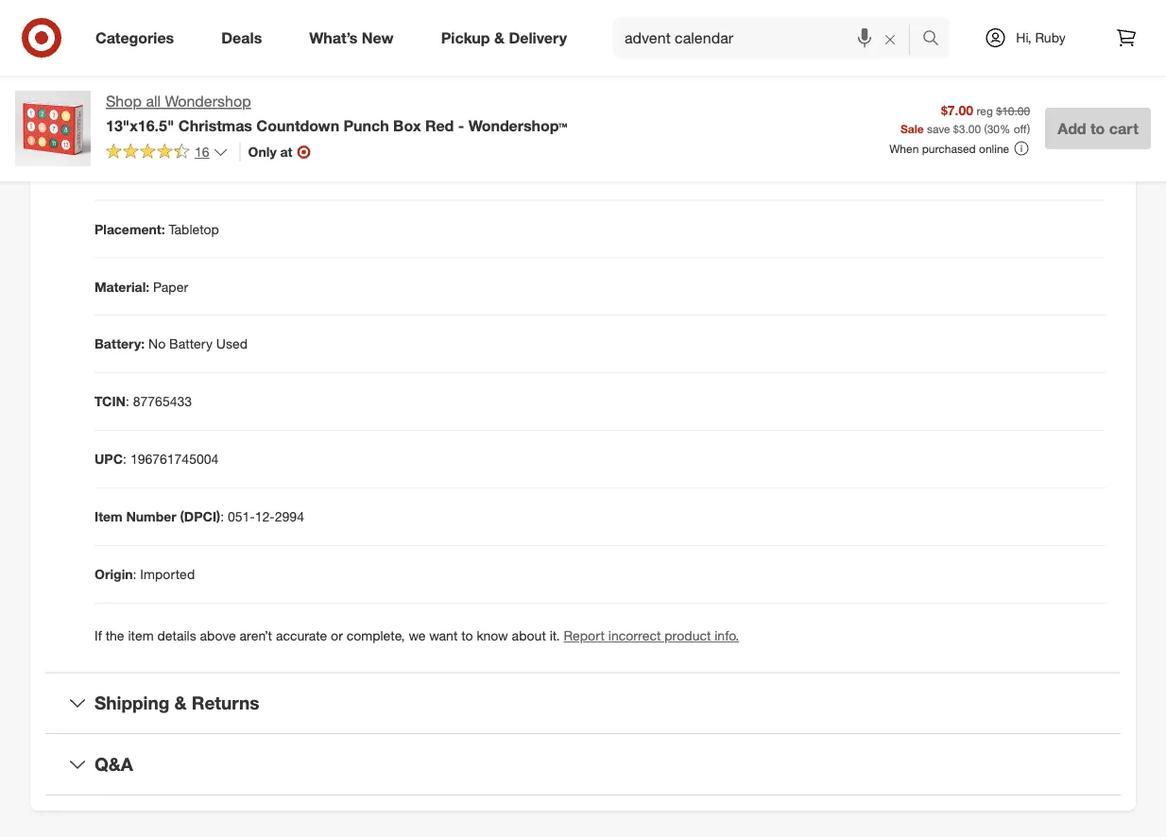 Task type: vqa. For each thing, say whether or not it's contained in the screenshot.
Of
yes



Task type: describe. For each thing, give the bounding box(es) containing it.
only
[[248, 144, 277, 160]]

%
[[1000, 121, 1011, 136]]

when
[[889, 141, 919, 156]]

purchased
[[922, 141, 976, 156]]

16 link
[[106, 143, 228, 164]]

16.5
[[323, 163, 349, 179]]

$10.00
[[996, 104, 1030, 118]]

: left the 051-
[[220, 509, 224, 525]]

save
[[927, 121, 950, 136]]

item
[[95, 509, 122, 525]]

returns
[[192, 692, 259, 714]]

if
[[95, 628, 102, 644]]

shipping & returns button
[[45, 673, 1121, 733]]

pickup
[[441, 28, 490, 47]]

report
[[564, 628, 605, 644]]

reg
[[977, 104, 993, 118]]

1 vertical spatial number
[[126, 509, 176, 525]]

q&a button
[[45, 734, 1121, 795]]

punch
[[344, 116, 389, 135]]

)
[[1027, 121, 1030, 136]]

battery:
[[95, 336, 145, 352]]

countdown
[[256, 116, 339, 135]]

13 inches (h) x 16.5 inches (w) x 5 inches (d)
[[227, 163, 500, 179]]

origin
[[95, 566, 133, 583]]

$7.00 reg $10.00 sale save $ 3.00 ( 30 % off )
[[901, 102, 1030, 136]]

87765433
[[133, 393, 192, 410]]

-
[[458, 116, 464, 135]]

3 inches from the left
[[441, 163, 480, 179]]

placement:
[[95, 220, 165, 237]]

imported
[[140, 566, 195, 583]]

material:
[[95, 278, 149, 295]]

product
[[665, 628, 711, 644]]

it.
[[550, 628, 560, 644]]

13"x16.5"
[[106, 116, 174, 135]]

(d)
[[483, 163, 500, 179]]

3.00
[[959, 121, 981, 136]]

sale
[[901, 121, 924, 136]]

What can we help you find? suggestions appear below search field
[[613, 17, 927, 59]]

cart
[[1109, 119, 1139, 137]]

used
[[216, 336, 248, 352]]

online
[[979, 141, 1009, 156]]

about
[[512, 628, 546, 644]]

report incorrect product info. button
[[564, 627, 739, 646]]

box
[[393, 116, 421, 135]]

complete,
[[347, 628, 405, 644]]

item number (dpci) : 051-12-2994
[[95, 509, 304, 525]]

or
[[331, 628, 343, 644]]

want
[[429, 628, 458, 644]]

: for imported
[[133, 566, 137, 583]]

0 vertical spatial number
[[95, 105, 145, 122]]

(w)
[[395, 163, 415, 179]]

of
[[148, 105, 161, 122]]

aren't
[[240, 628, 272, 644]]

wondershop™
[[469, 116, 567, 135]]

$
[[953, 121, 959, 136]]

add
[[1058, 119, 1086, 137]]

2 x from the left
[[419, 163, 426, 179]]

red
[[425, 116, 454, 135]]

above
[[200, 628, 236, 644]]

shop all wondershop 13"x16.5" christmas countdown punch box red - wondershop™
[[106, 92, 567, 135]]

incorrect
[[608, 628, 661, 644]]

info.
[[715, 628, 739, 644]]

tabletop
[[169, 220, 219, 237]]

tcin : 87765433
[[95, 393, 192, 410]]

$7.00
[[941, 102, 973, 118]]



Task type: locate. For each thing, give the bounding box(es) containing it.
origin : imported
[[95, 566, 195, 583]]

16
[[195, 144, 209, 160]]

x right (h)
[[313, 163, 320, 179]]

& for pickup
[[494, 28, 505, 47]]

(dpci)
[[180, 509, 220, 525]]

number left of
[[95, 105, 145, 122]]

specifications
[[95, 55, 216, 77]]

:
[[126, 393, 129, 410], [123, 451, 127, 468], [220, 509, 224, 525], [133, 566, 137, 583]]

& inside dropdown button
[[174, 692, 187, 714]]

if the item details above aren't accurate or complete, we want to know about it. report incorrect product info.
[[95, 628, 739, 644]]

all
[[146, 92, 161, 111]]

0 horizontal spatial &
[[174, 692, 187, 714]]

hi,
[[1016, 29, 1032, 46]]

pieces:
[[165, 105, 210, 122]]

to inside add to cart button
[[1091, 119, 1105, 137]]

1 inches from the left
[[250, 163, 289, 179]]

1 vertical spatial to
[[461, 628, 473, 644]]

1
[[214, 105, 221, 122]]

to right want
[[461, 628, 473, 644]]

inches left (w)
[[353, 163, 392, 179]]

&
[[494, 28, 505, 47], [174, 692, 187, 714]]

search button
[[914, 17, 959, 62]]

ruby
[[1035, 29, 1066, 46]]

paper
[[153, 278, 188, 295]]

new
[[362, 28, 394, 47]]

30
[[987, 121, 1000, 136]]

categories link
[[79, 17, 198, 59]]

0 horizontal spatial to
[[461, 628, 473, 644]]

off
[[1014, 121, 1027, 136]]

1 x from the left
[[313, 163, 320, 179]]

(
[[984, 121, 987, 136]]

1 horizontal spatial to
[[1091, 119, 1105, 137]]

shipping
[[95, 692, 169, 714]]

0 horizontal spatial x
[[313, 163, 320, 179]]

upc : 196761745004
[[95, 451, 219, 468]]

delivery
[[509, 28, 567, 47]]

number of pieces: 1
[[95, 105, 221, 122]]

tcin
[[95, 393, 126, 410]]

1 vertical spatial &
[[174, 692, 187, 714]]

2 inches from the left
[[353, 163, 392, 179]]

051-
[[228, 509, 255, 525]]

& right pickup
[[494, 28, 505, 47]]

battery
[[169, 336, 213, 352]]

: left 87765433
[[126, 393, 129, 410]]

& left returns
[[174, 692, 187, 714]]

inches down the only at at the top of page
[[250, 163, 289, 179]]

no
[[148, 336, 166, 352]]

number right item
[[126, 509, 176, 525]]

shipping & returns
[[95, 692, 259, 714]]

hi, ruby
[[1016, 29, 1066, 46]]

: left 196761745004 at the left bottom of the page
[[123, 451, 127, 468]]

: for 87765433
[[126, 393, 129, 410]]

deals
[[221, 28, 262, 47]]

accurate
[[276, 628, 327, 644]]

add to cart button
[[1045, 108, 1151, 149]]

1 horizontal spatial x
[[419, 163, 426, 179]]

to right add
[[1091, 119, 1105, 137]]

13
[[231, 163, 246, 179]]

item
[[128, 628, 154, 644]]

placement: tabletop
[[95, 220, 219, 237]]

0 vertical spatial &
[[494, 28, 505, 47]]

0 vertical spatial to
[[1091, 119, 1105, 137]]

christmas
[[178, 116, 252, 135]]

what's new
[[309, 28, 394, 47]]

material: paper
[[95, 278, 188, 295]]

specifications button
[[45, 36, 1121, 97]]

inches right 5 at the top left of page
[[441, 163, 480, 179]]

wondershop
[[165, 92, 251, 111]]

196761745004
[[130, 451, 219, 468]]

& for shipping
[[174, 692, 187, 714]]

know
[[477, 628, 508, 644]]

upc
[[95, 451, 123, 468]]

2994
[[275, 509, 304, 525]]

1 horizontal spatial &
[[494, 28, 505, 47]]

we
[[409, 628, 426, 644]]

shop
[[106, 92, 142, 111]]

what's
[[309, 28, 358, 47]]

2 horizontal spatial inches
[[441, 163, 480, 179]]

categories
[[95, 28, 174, 47]]

0 horizontal spatial inches
[[250, 163, 289, 179]]

x left 5 at the top left of page
[[419, 163, 426, 179]]

details
[[157, 628, 196, 644]]

12-
[[255, 509, 275, 525]]

: for 196761745004
[[123, 451, 127, 468]]

to
[[1091, 119, 1105, 137], [461, 628, 473, 644]]

at
[[280, 144, 292, 160]]

when purchased online
[[889, 141, 1009, 156]]

pickup & delivery
[[441, 28, 567, 47]]

1 horizontal spatial inches
[[353, 163, 392, 179]]

battery: no battery used
[[95, 336, 248, 352]]

: left "imported"
[[133, 566, 137, 583]]

search
[[914, 30, 959, 49]]

(h)
[[292, 163, 309, 179]]

q&a
[[95, 753, 133, 775]]

image of 13"x16.5" christmas countdown punch box red - wondershop™ image
[[15, 91, 91, 166]]

5
[[430, 163, 437, 179]]

add to cart
[[1058, 119, 1139, 137]]

x
[[313, 163, 320, 179], [419, 163, 426, 179]]

deals link
[[205, 17, 286, 59]]



